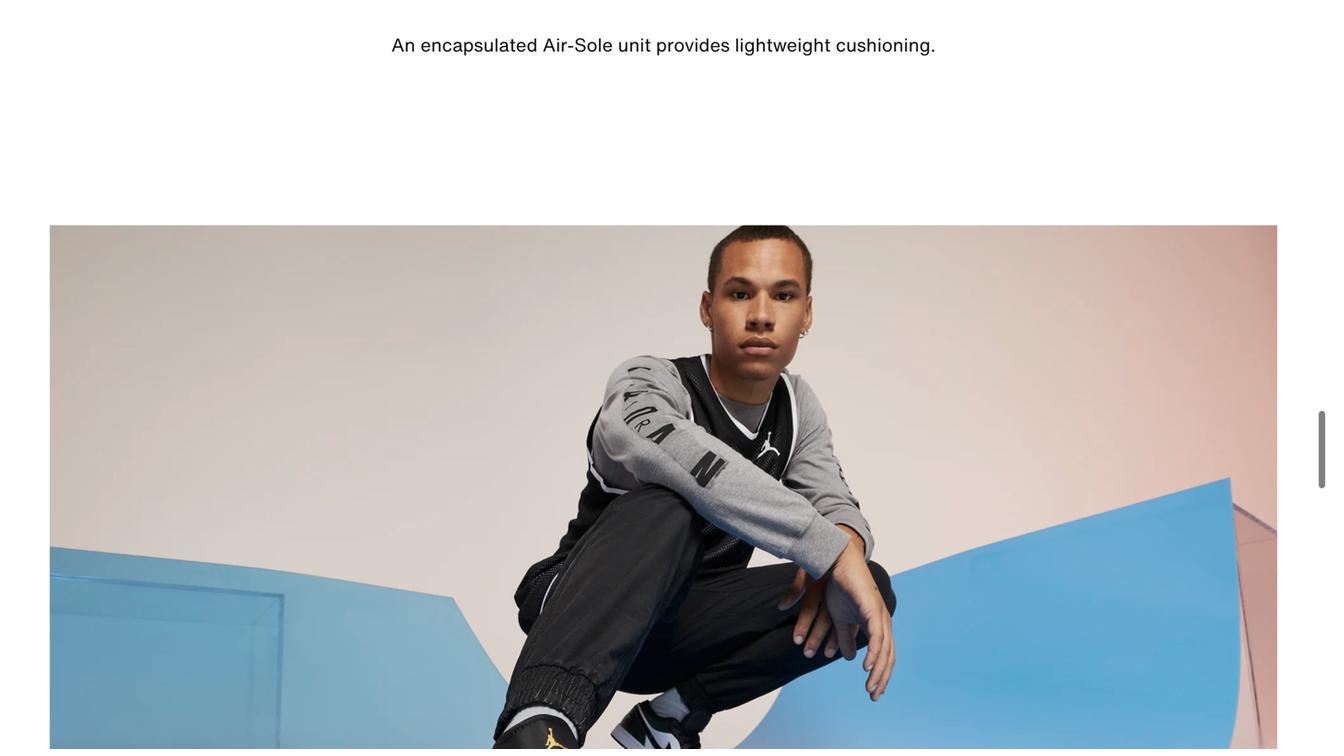 Task type: describe. For each thing, give the bounding box(es) containing it.
an
[[391, 32, 415, 58]]

air-
[[543, 32, 574, 58]]

cushioning.
[[836, 32, 936, 58]]



Task type: locate. For each thing, give the bounding box(es) containing it.
an encapsulated air-sole unit provides lightweight cushioning.
[[391, 32, 936, 58]]

provides
[[656, 32, 730, 58]]

unit
[[618, 32, 651, 58]]

encapsulated
[[420, 32, 538, 58]]

sole
[[574, 32, 613, 58]]

lightweight
[[735, 32, 831, 58]]



Task type: vqa. For each thing, say whether or not it's contained in the screenshot.
cushioning.
yes



